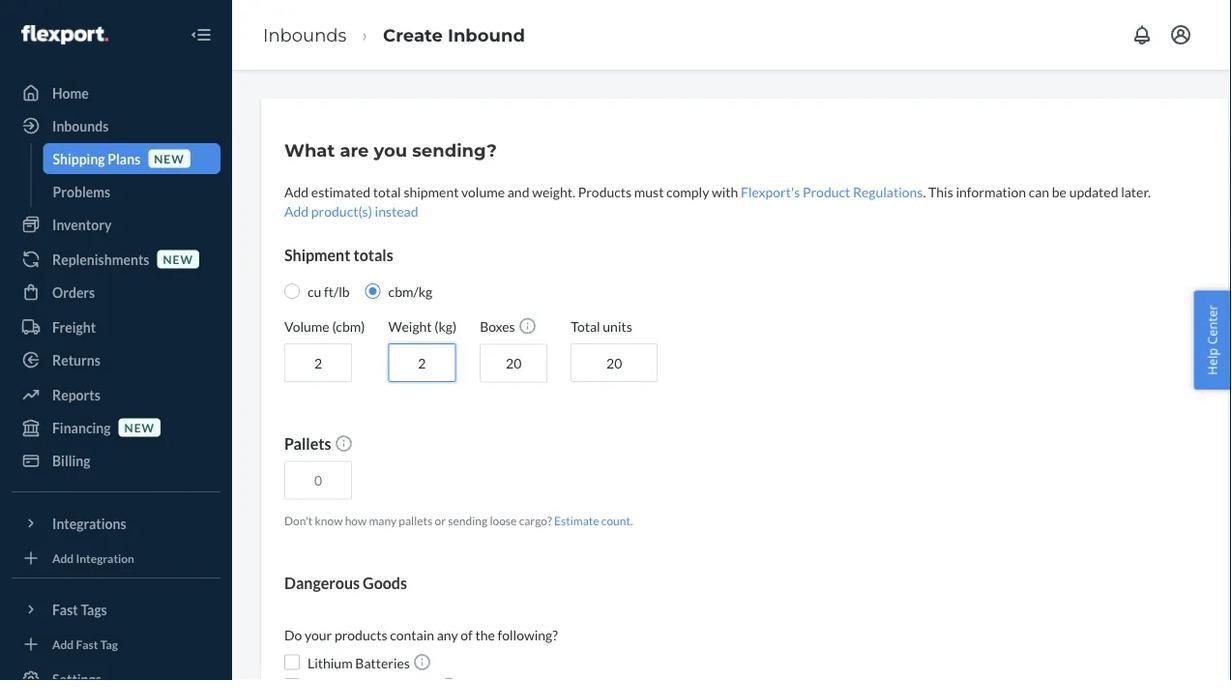 Task type: vqa. For each thing, say whether or not it's contained in the screenshot.
cargo?
yes



Task type: locate. For each thing, give the bounding box(es) containing it.
home link
[[12, 77, 221, 108]]

replenishments
[[52, 251, 149, 267]]

fast tags button
[[12, 594, 221, 625]]

1 horizontal spatial inbounds
[[263, 24, 347, 45]]

0 text field
[[284, 344, 352, 382], [480, 344, 548, 382]]

goods
[[363, 574, 407, 593]]

freight
[[52, 319, 96, 335]]

weight
[[388, 318, 432, 334]]

new for shipping plans
[[154, 151, 185, 165]]

count
[[602, 513, 631, 527]]

0 vertical spatial inbounds
[[263, 24, 347, 45]]

fast inside fast tags dropdown button
[[52, 601, 78, 618]]

new down reports "link"
[[124, 420, 155, 434]]

inbounds link inside breadcrumbs navigation
[[263, 24, 347, 45]]

0 horizontal spatial inbounds
[[52, 118, 109, 134]]

None radio
[[284, 283, 300, 299]]

are
[[340, 139, 369, 161]]

don't know how many pallets or sending loose cargo? estimate count .
[[284, 513, 633, 527]]

information
[[956, 183, 1026, 200]]

tag
[[100, 637, 118, 651]]

0 horizontal spatial inbounds link
[[12, 110, 221, 141]]

add inside add fast tag link
[[52, 637, 74, 651]]

inbound
[[448, 24, 525, 45]]

add
[[284, 183, 309, 200], [284, 203, 309, 219], [52, 551, 74, 565], [52, 637, 74, 651]]

breadcrumbs navigation
[[248, 7, 541, 63]]

center
[[1204, 305, 1221, 345]]

1 horizontal spatial inbounds link
[[263, 24, 347, 45]]

products
[[335, 627, 387, 643]]

lithium batteries
[[308, 654, 413, 671]]

cu
[[308, 283, 321, 299]]

0 text field for weight (kg)
[[388, 344, 456, 382]]

0 vertical spatial inbounds link
[[263, 24, 347, 45]]

new for financing
[[124, 420, 155, 434]]

must
[[634, 183, 664, 200]]

0 text field down pallets
[[284, 461, 352, 500]]

1 vertical spatial new
[[163, 252, 193, 266]]

add down fast tags
[[52, 637, 74, 651]]

0 text field down volume (cbm)
[[284, 344, 352, 382]]

returns link
[[12, 344, 221, 375]]

1 horizontal spatial 0 text field
[[480, 344, 548, 382]]

. right "estimate"
[[631, 513, 633, 527]]

0 text field down weight (kg) at the left top of page
[[388, 344, 456, 382]]

product(s)
[[311, 203, 372, 219]]

plans
[[108, 150, 141, 167]]

product
[[803, 183, 851, 200]]

0 horizontal spatial .
[[631, 513, 633, 527]]

2 0 text field from the left
[[480, 344, 548, 382]]

0 vertical spatial fast
[[52, 601, 78, 618]]

(cbm)
[[332, 318, 365, 334]]

1 0 text field from the left
[[284, 344, 352, 382]]

flexport's product regulations button
[[741, 182, 923, 201]]

pallets
[[399, 513, 433, 527]]

add left product(s)
[[284, 203, 309, 219]]

know
[[315, 513, 343, 527]]

do
[[284, 627, 302, 643]]

tags
[[81, 601, 107, 618]]

billing
[[52, 452, 90, 469]]

fast left tags
[[52, 601, 78, 618]]

reports link
[[12, 379, 221, 410]]

be
[[1052, 183, 1067, 200]]

fast left tag
[[76, 637, 98, 651]]

None checkbox
[[284, 678, 300, 680]]

1 vertical spatial inbounds link
[[12, 110, 221, 141]]

problems link
[[43, 176, 221, 207]]

0 horizontal spatial 0 text field
[[284, 461, 352, 500]]

volume
[[284, 318, 330, 334]]

0 text field
[[388, 344, 456, 382], [571, 344, 658, 382], [284, 461, 352, 500]]

the
[[475, 627, 495, 643]]

2 vertical spatial new
[[124, 420, 155, 434]]

flexport's
[[741, 183, 800, 200]]

inbounds link
[[263, 24, 347, 45], [12, 110, 221, 141]]

new up orders link
[[163, 252, 193, 266]]

1 horizontal spatial 0 text field
[[388, 344, 456, 382]]

orders link
[[12, 277, 221, 308]]

help center button
[[1194, 290, 1232, 390]]

fast
[[52, 601, 78, 618], [76, 637, 98, 651]]

contain
[[390, 627, 434, 643]]

create
[[383, 24, 443, 45]]

your
[[305, 627, 332, 643]]

units
[[603, 318, 632, 334]]

add for add integration
[[52, 551, 74, 565]]

0 text field for total units
[[571, 344, 658, 382]]

problems
[[53, 183, 110, 200]]

0 vertical spatial .
[[923, 183, 926, 200]]

later.
[[1121, 183, 1151, 200]]

new right plans
[[154, 151, 185, 165]]

don't
[[284, 513, 313, 527]]

2 horizontal spatial 0 text field
[[571, 344, 658, 382]]

inventory link
[[12, 209, 221, 240]]

integrations
[[52, 515, 126, 532]]

pallets
[[284, 434, 334, 453]]

(kg)
[[435, 318, 457, 334]]

financing
[[52, 419, 111, 436]]

billing link
[[12, 445, 221, 476]]

help center
[[1204, 305, 1221, 375]]

new
[[154, 151, 185, 165], [163, 252, 193, 266], [124, 420, 155, 434]]

can
[[1029, 183, 1050, 200]]

1 vertical spatial .
[[631, 513, 633, 527]]

None checkbox
[[284, 655, 300, 670]]

add left integration
[[52, 551, 74, 565]]

add for add fast tag
[[52, 637, 74, 651]]

0 horizontal spatial 0 text field
[[284, 344, 352, 382]]

add down what
[[284, 183, 309, 200]]

0 text field down boxes
[[480, 344, 548, 382]]

0 vertical spatial new
[[154, 151, 185, 165]]

1 vertical spatial fast
[[76, 637, 98, 651]]

None radio
[[365, 283, 381, 299]]

add for add estimated total shipment volume and weight. products must comply with flexport's product regulations . this information can be updated later. add product(s) instead
[[284, 183, 309, 200]]

0 text field down the units
[[571, 344, 658, 382]]

shipment totals
[[284, 245, 393, 264]]

what
[[284, 139, 335, 161]]

following?
[[498, 627, 558, 643]]

close navigation image
[[190, 23, 213, 46]]

inbounds
[[263, 24, 347, 45], [52, 118, 109, 134]]

add inside add integration link
[[52, 551, 74, 565]]

. left this
[[923, 183, 926, 200]]

reports
[[52, 386, 100, 403]]

1 horizontal spatial .
[[923, 183, 926, 200]]

shipment
[[404, 183, 459, 200]]

regulations
[[853, 183, 923, 200]]



Task type: describe. For each thing, give the bounding box(es) containing it.
inventory
[[52, 216, 112, 233]]

of
[[461, 627, 473, 643]]

. inside add estimated total shipment volume and weight. products must comply with flexport's product regulations . this information can be updated later. add product(s) instead
[[923, 183, 926, 200]]

0 text field for boxes
[[480, 344, 548, 382]]

fast tags
[[52, 601, 107, 618]]

sending?
[[412, 139, 497, 161]]

home
[[52, 85, 89, 101]]

what are you sending?
[[284, 139, 497, 161]]

flexport logo image
[[21, 25, 108, 44]]

volume
[[462, 183, 505, 200]]

volume (cbm)
[[284, 318, 365, 334]]

1 vertical spatial inbounds
[[52, 118, 109, 134]]

shipment
[[284, 245, 351, 264]]

totals
[[354, 245, 393, 264]]

add fast tag
[[52, 637, 118, 651]]

or
[[435, 513, 446, 527]]

add estimated total shipment volume and weight. products must comply with flexport's product regulations . this information can be updated later. add product(s) instead
[[284, 183, 1151, 219]]

create inbound
[[383, 24, 525, 45]]

0 text field for pallets
[[284, 461, 352, 500]]

you
[[374, 139, 407, 161]]

new for replenishments
[[163, 252, 193, 266]]

updated
[[1070, 183, 1119, 200]]

comply
[[667, 183, 709, 200]]

dangerous goods
[[284, 574, 407, 593]]

inbounds inside breadcrumbs navigation
[[263, 24, 347, 45]]

total units
[[571, 318, 632, 334]]

ft/lb
[[324, 283, 350, 299]]

orders
[[52, 284, 95, 300]]

cu ft/lb
[[308, 283, 350, 299]]

dangerous
[[284, 574, 360, 593]]

returns
[[52, 352, 100, 368]]

products
[[578, 183, 632, 200]]

add product(s) instead button
[[284, 201, 418, 221]]

any
[[437, 627, 458, 643]]

fast inside add fast tag link
[[76, 637, 98, 651]]

shipping
[[53, 150, 105, 167]]

total
[[373, 183, 401, 200]]

0 text field for volume (cbm)
[[284, 344, 352, 382]]

shipping plans
[[53, 150, 141, 167]]

this
[[929, 183, 954, 200]]

freight link
[[12, 312, 221, 342]]

open notifications image
[[1131, 23, 1154, 46]]

add integration
[[52, 551, 134, 565]]

cbm/kg
[[389, 283, 433, 299]]

weight (kg)
[[388, 318, 457, 334]]

how
[[345, 513, 367, 527]]

estimated
[[311, 183, 371, 200]]

open account menu image
[[1170, 23, 1193, 46]]

integrations button
[[12, 508, 221, 539]]

many
[[369, 513, 397, 527]]

estimate
[[554, 513, 599, 527]]

batteries
[[355, 654, 410, 671]]

cargo?
[[519, 513, 552, 527]]

help
[[1204, 348, 1221, 375]]

sending
[[448, 513, 488, 527]]

estimate count button
[[554, 512, 631, 529]]

add fast tag link
[[12, 633, 221, 656]]

lithium
[[308, 654, 353, 671]]

loose
[[490, 513, 517, 527]]

add integration link
[[12, 547, 221, 570]]

total
[[571, 318, 600, 334]]

with
[[712, 183, 738, 200]]

instead
[[375, 203, 418, 219]]

weight.
[[532, 183, 576, 200]]

boxes
[[480, 318, 518, 335]]

do your products contain any of the following?
[[284, 627, 558, 643]]

and
[[508, 183, 530, 200]]

create inbound link
[[383, 24, 525, 45]]



